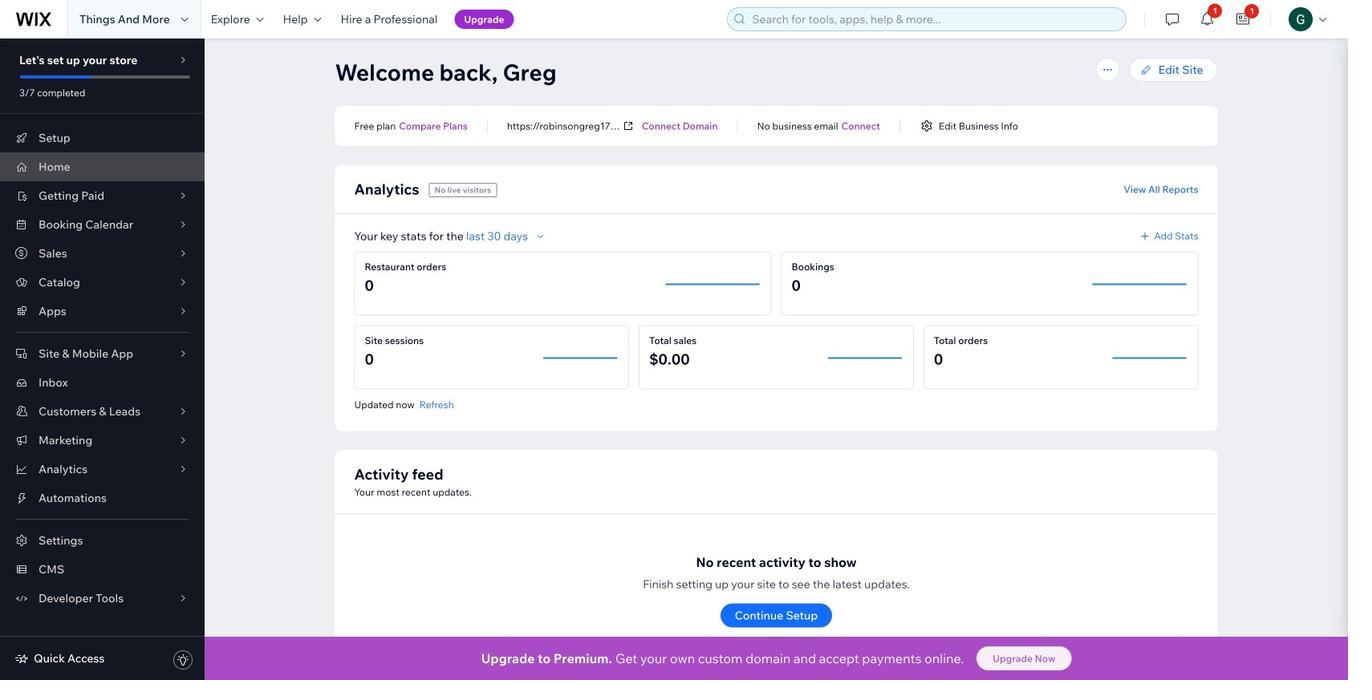Task type: describe. For each thing, give the bounding box(es) containing it.
sidebar element
[[0, 39, 205, 680]]

Search for tools, apps, help & more... field
[[747, 8, 1121, 30]]



Task type: vqa. For each thing, say whether or not it's contained in the screenshot.
eye
no



